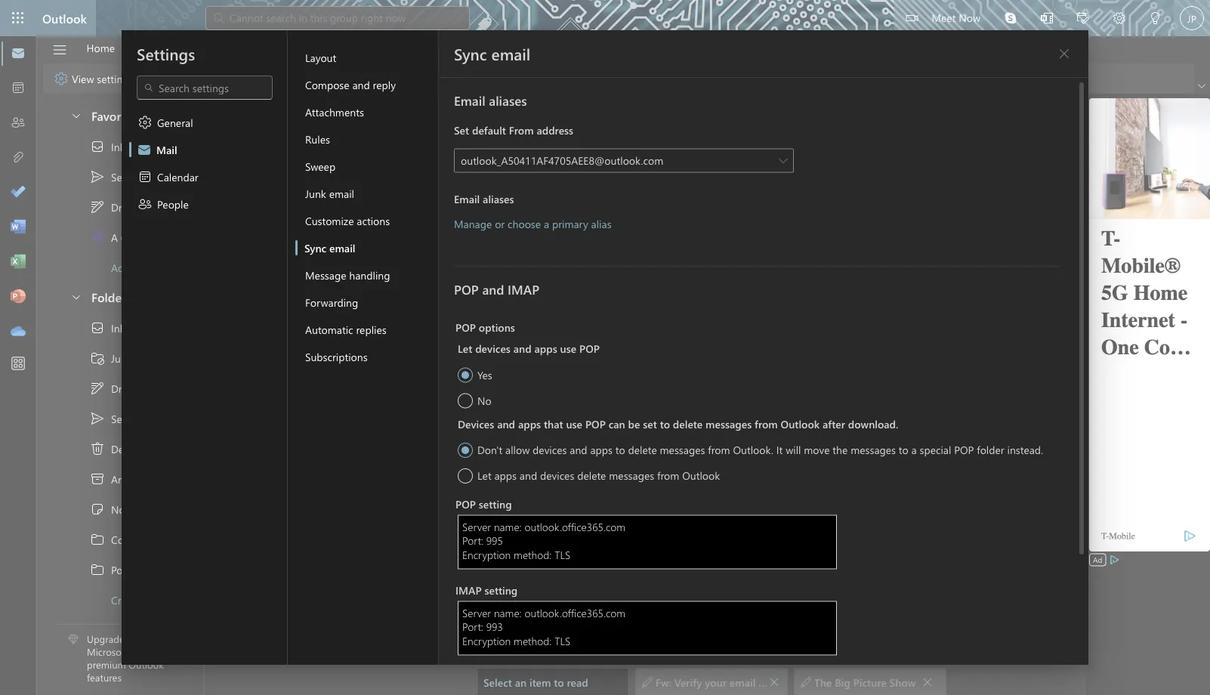 Task type: locate. For each thing, give the bounding box(es) containing it.
with down the going
[[696, 430, 715, 444]]

Search settings search field
[[154, 80, 257, 95]]

 tree item up create
[[55, 555, 177, 585]]

1 right 
[[158, 140, 162, 154]]

 up 
[[90, 320, 105, 335]]

0 vertical spatial sync email
[[454, 43, 531, 64]]

 inside favorites tree item
[[70, 109, 82, 121]]

2 vertical spatial delete
[[577, 468, 606, 482]]

0 horizontal spatial the
[[257, 315, 275, 329]]

email right 
[[135, 351, 160, 365]]

to inside you're going places. take outlook with you for free. scan the qr code with your phone camera to download outlook mobile
[[812, 430, 822, 444]]

0 horizontal spatial sync
[[304, 241, 327, 255]]

let down don't
[[478, 468, 492, 482]]

from down qr
[[657, 468, 679, 482]]

folder left 'instead.'
[[977, 443, 1005, 457]]

0 vertical spatial t-
[[257, 239, 267, 253]]

0 vertical spatial  drafts
[[90, 199, 139, 215]]

1 horizontal spatial sync email
[[454, 43, 531, 64]]

0 horizontal spatial view
[[72, 71, 94, 85]]

1  drafts from the top
[[90, 199, 139, 215]]

imap setting
[[456, 583, 518, 597]]

new right create
[[144, 593, 163, 607]]

0 vertical spatial 
[[90, 139, 105, 154]]

0 vertical spatial  tree item
[[55, 131, 177, 162]]

1 vertical spatial 
[[90, 411, 105, 426]]

to right 'set'
[[660, 417, 670, 431]]

2 vertical spatial 
[[70, 623, 82, 635]]

inbox up t-mobile
[[258, 205, 289, 222]]

1  from the left
[[642, 677, 653, 687]]

read
[[567, 675, 588, 689]]

cloud down forwarding on the top of page
[[300, 315, 328, 329]]

a right the choose
[[544, 217, 549, 231]]

2  from the left
[[801, 677, 811, 687]]

home right 5g
[[329, 254, 358, 268]]

 tree item
[[55, 494, 177, 524]]

2  sent items from the top
[[90, 411, 160, 426]]

 tree item up  junk email
[[55, 313, 177, 343]]

message list section
[[206, 100, 534, 694]]

 sent items up 'deleted'
[[90, 411, 160, 426]]

2  from the top
[[90, 411, 105, 426]]

cloud down mobile®
[[257, 300, 285, 314]]

reading pane main content
[[471, 94, 1086, 695]]

email up 'set' at the top left
[[454, 91, 486, 109]]

 left big
[[801, 677, 811, 687]]

pop and imap element
[[454, 309, 1060, 695]]

sync email inside sync email button
[[304, 241, 355, 255]]

folder
[[977, 443, 1005, 457], [166, 593, 194, 607]]

1
[[260, 138, 265, 150], [158, 140, 162, 154]]

delete
[[673, 417, 703, 431], [628, 443, 657, 457], [577, 468, 606, 482]]

0 vertical spatial items
[[135, 170, 160, 184]]

email aliases element
[[454, 119, 1060, 247]]

1 vertical spatial  sent items
[[90, 411, 160, 426]]

is
[[410, 315, 418, 329]]

2 vertical spatial cloud
[[300, 315, 328, 329]]

 up 
[[90, 411, 105, 426]]

it
[[777, 443, 783, 457]]

email inside send email button
[[307, 162, 332, 176]]

home button
[[75, 36, 126, 60]]

and up let apps and devices delete messages from outlook
[[570, 443, 588, 457]]

 tree item down  junk email
[[55, 373, 177, 403]]

 left favorites on the left top of the page
[[70, 109, 82, 121]]

 inside  the big picture show 
[[923, 677, 933, 687]]

outlook.
[[733, 443, 774, 457]]

sent up '' tree item
[[111, 412, 132, 426]]

0 horizontal spatial let
[[458, 342, 472, 355]]

let inside let devices and apps use pop option group
[[458, 342, 472, 355]]

1 vertical spatial new
[[144, 593, 163, 607]]

1 vertical spatial delete
[[628, 443, 657, 457]]

email inside  junk email
[[135, 351, 160, 365]]

items inside favorites 'tree'
[[135, 170, 160, 184]]

 left fw:
[[642, 677, 653, 687]]

0 vertical spatial home
[[86, 41, 115, 55]]

junk right 
[[111, 351, 132, 365]]

t- up mobile®
[[257, 239, 267, 253]]

2 vertical spatial items
[[150, 442, 176, 456]]

email aliases
[[454, 91, 527, 109], [454, 192, 514, 206]]

aliases
[[489, 91, 527, 109], [483, 192, 514, 206]]

general
[[157, 115, 193, 129]]

with inside upgrade to microsoft 365 with premium outlook features
[[149, 645, 168, 658]]

outlook up will
[[781, 417, 820, 431]]

attachments button
[[295, 98, 438, 125]]

 inside favorites 'tree'
[[90, 139, 105, 154]]

internet
[[361, 254, 399, 268]]

the left qr
[[635, 430, 650, 444]]

message handling
[[305, 268, 390, 282]]

take
[[753, 409, 774, 423]]

inbox up  junk email
[[111, 321, 137, 335]]

 drafts inside favorites 'tree'
[[90, 199, 139, 215]]

junk inside button
[[305, 186, 326, 200]]

cloud watchers button
[[257, 119, 349, 138]]

member
[[267, 138, 301, 150]]

 left "folders"
[[70, 291, 82, 303]]

 inside  the big picture show 
[[801, 677, 811, 687]]

1 vertical spatial view
[[72, 71, 94, 85]]

1 vertical spatial let
[[478, 468, 492, 482]]

premium
[[87, 658, 126, 671]]

email inside sync email button
[[329, 241, 355, 255]]

sent left 
[[111, 170, 132, 184]]

1 vertical spatial cloud
[[257, 300, 285, 314]]

new left automatic
[[277, 315, 297, 329]]

 tree item up 'deleted'
[[55, 403, 177, 434]]

0 horizontal spatial imap
[[456, 583, 482, 597]]

 up 
[[90, 199, 105, 215]]

view left settings
[[72, 71, 94, 85]]

2  inbox from the top
[[90, 320, 137, 335]]

sweep
[[305, 159, 336, 173]]

deleted
[[111, 442, 147, 456]]

1 vertical spatial  button
[[63, 283, 88, 311]]

for
[[864, 409, 877, 423], [759, 675, 773, 689]]

with right "365"
[[149, 645, 168, 658]]

 for  portfolio
[[90, 562, 105, 577]]

1 horizontal spatial for
[[864, 409, 877, 423]]

0 vertical spatial 
[[90, 169, 105, 184]]

1 horizontal spatial the
[[833, 443, 848, 457]]

1  from the top
[[90, 169, 105, 184]]

phone
[[742, 430, 772, 444]]

1 vertical spatial folder
[[166, 593, 194, 607]]

message
[[305, 268, 346, 282]]

choose
[[508, 217, 541, 231]]

1 horizontal spatial 
[[138, 115, 153, 130]]

 archive
[[90, 471, 145, 487]]

download
[[824, 430, 871, 444]]

0 vertical spatial email aliases
[[454, 91, 527, 109]]

inbox down favorites tree item on the left top of page
[[111, 140, 137, 154]]

 tree item
[[55, 524, 177, 555], [55, 555, 177, 585]]

 down favorites tree item on the left top of page
[[90, 139, 105, 154]]

 tree item
[[55, 434, 177, 464]]

tree containing 
[[55, 313, 194, 615]]

2 vertical spatial  button
[[63, 615, 88, 643]]

1 for 1 member
[[260, 138, 265, 150]]

portal
[[852, 675, 880, 689]]

1 vertical spatial junk
[[111, 351, 132, 365]]

1 vertical spatial email
[[454, 192, 480, 206]]

 inside folders tree item
[[70, 291, 82, 303]]

1 horizontal spatial  button
[[917, 671, 938, 692]]

to left read at the bottom left
[[554, 675, 564, 689]]

sent inside favorites 'tree'
[[111, 170, 132, 184]]

meet now
[[932, 10, 981, 24]]

0 vertical spatial 
[[90, 199, 105, 215]]

messages up outlook.
[[706, 417, 752, 431]]

0 horizontal spatial sync email
[[304, 241, 355, 255]]

 down  button at top
[[54, 71, 69, 86]]

email up manage
[[454, 192, 480, 206]]

 inside favorites 'tree'
[[90, 199, 105, 215]]

from left outlook.
[[708, 443, 730, 457]]

automatic
[[305, 322, 353, 336]]

dialog
[[0, 0, 1210, 695]]

1 vertical spatial  drafts
[[90, 381, 139, 396]]

tree inside application
[[55, 313, 194, 615]]

ad
[[1093, 555, 1103, 565]]

pop options
[[456, 320, 515, 334]]

1 email aliases from the top
[[454, 91, 527, 109]]

let devices and apps use pop option group
[[458, 338, 1060, 411]]

devices and apps that use pop can be set to delete messages from outlook after download.
[[458, 417, 899, 431]]

sync inside button
[[304, 241, 327, 255]]

folder right create
[[166, 593, 194, 607]]

0 vertical spatial use
[[560, 342, 577, 355]]

0 vertical spatial  sent items
[[90, 169, 160, 184]]

2  from the top
[[90, 381, 105, 396]]

email
[[454, 91, 486, 109], [454, 192, 480, 206], [135, 351, 160, 365]]

 button left groups
[[63, 615, 88, 643]]

1 vertical spatial  tree item
[[55, 403, 177, 434]]

0 vertical spatial delete
[[673, 417, 703, 431]]

send email button
[[257, 153, 335, 186]]

for inside you're going places. take outlook with you for free. scan the qr code with your phone camera to download outlook mobile
[[864, 409, 877, 423]]

 left portfolio
[[90, 562, 105, 577]]

outlook right premium
[[129, 658, 164, 671]]

 inbox
[[90, 139, 137, 154], [90, 320, 137, 335]]

tab list
[[75, 36, 218, 60]]

devices
[[458, 417, 494, 431]]

0 vertical spatial setting
[[479, 497, 512, 511]]

settings tab list
[[122, 30, 288, 665]]

1 horizontal spatial delete
[[628, 443, 657, 457]]

watchers inside popup button
[[297, 119, 349, 136]]

2 sent from the top
[[111, 412, 132, 426]]

camera
[[775, 430, 809, 444]]

add
[[111, 260, 130, 274]]

to down can
[[616, 443, 625, 457]]

after
[[823, 417, 845, 431]]

0 horizontal spatial 
[[54, 71, 69, 86]]

 tree item
[[55, 192, 177, 222], [55, 373, 177, 403]]

create new folder tree item
[[55, 585, 194, 615]]

cloud up 1 member popup button
[[260, 119, 293, 136]]

 button left "folders"
[[63, 283, 88, 311]]

0 horizontal spatial 
[[769, 677, 780, 687]]

 inbox inside favorites 'tree'
[[90, 139, 137, 154]]

0 horizontal spatial home
[[86, 41, 115, 55]]

excel image
[[11, 255, 26, 270]]

let down the pop options
[[458, 342, 472, 355]]

alias
[[591, 217, 612, 231]]

document
[[0, 0, 1210, 695]]

2 horizontal spatial from
[[755, 417, 778, 431]]

1 vertical spatial sync email
[[304, 241, 355, 255]]

a left "special"
[[912, 443, 917, 457]]

2  button from the top
[[63, 283, 88, 311]]

from up the don't allow devices and apps to delete messages from outlook. it will move the messages to a special pop folder instead.
[[755, 417, 778, 431]]

 sent items down 
[[90, 169, 160, 184]]

1  from the top
[[90, 532, 105, 547]]

 for the
[[801, 677, 811, 687]]

2 horizontal spatial with
[[819, 409, 840, 423]]

0 vertical spatial your
[[718, 430, 739, 444]]

3  from the top
[[70, 623, 82, 635]]

0 vertical spatial inbox
[[111, 140, 137, 154]]

 tree item down favorites on the left top of the page
[[55, 131, 177, 162]]

0 vertical spatial the
[[257, 315, 275, 329]]

2  drafts from the top
[[90, 381, 139, 396]]

folder inside create new folder tree item
[[166, 593, 194, 607]]

2  tree item from the top
[[55, 313, 177, 343]]

left-rail-appbar navigation
[[3, 36, 33, 349]]

let
[[458, 342, 472, 355], [478, 468, 492, 482]]

aliases up set default from address
[[489, 91, 527, 109]]

1 horizontal spatial let
[[478, 468, 492, 482]]

home inside 'button'
[[86, 41, 115, 55]]

junk down send email
[[305, 186, 326, 200]]

mobile
[[267, 239, 301, 253]]

 tree item for 
[[55, 131, 177, 162]]

 for  general
[[138, 115, 153, 130]]

1 vertical spatial imap
[[456, 583, 482, 597]]

 tree item down 
[[55, 162, 177, 192]]

sweep button
[[295, 153, 438, 180]]

 for favorites
[[70, 109, 82, 121]]

to right upgrade
[[127, 632, 136, 646]]

with left you
[[819, 409, 840, 423]]

for left coupa
[[759, 675, 773, 689]]

outlook banner
[[0, 0, 1210, 36]]

email aliases up default
[[454, 91, 527, 109]]

1 vertical spatial sync
[[304, 241, 327, 255]]

an
[[515, 675, 527, 689]]

folder inside the devices and apps that use pop can be set to delete messages from outlook after download. option group
[[977, 443, 1005, 457]]

1 horizontal spatial 
[[923, 677, 933, 687]]

 for fw:
[[642, 677, 653, 687]]

junk
[[305, 186, 326, 200], [111, 351, 132, 365]]

to left 'after'
[[812, 430, 822, 444]]

1  tree item from the top
[[55, 131, 177, 162]]

favorites tree
[[55, 95, 177, 283]]

rules button
[[295, 125, 438, 153]]

t- down t-mobile
[[257, 254, 267, 268]]

setting for pop setting
[[479, 497, 512, 511]]

t- for mobile®
[[257, 254, 267, 268]]

 button inside favorites tree item
[[63, 101, 88, 129]]

 tree item
[[55, 162, 177, 192], [55, 403, 177, 434]]

1 vertical spatial 
[[138, 115, 153, 130]]

aliases up or
[[483, 192, 514, 206]]

 tree item up 
[[55, 192, 177, 222]]

people image
[[11, 116, 26, 131]]

0 vertical spatial watchers
[[297, 119, 349, 136]]

1 horizontal spatial 1
[[260, 138, 265, 150]]

2 email aliases from the top
[[454, 192, 514, 206]]

 inside groups tree item
[[70, 623, 82, 635]]


[[90, 169, 105, 184], [90, 411, 105, 426]]

sync
[[454, 43, 487, 64], [304, 241, 327, 255]]

1  from the top
[[70, 109, 82, 121]]

let for let devices and apps use pop
[[458, 342, 472, 355]]

1 horizontal spatial 
[[801, 677, 811, 687]]

email inside reading pane main content
[[730, 675, 756, 689]]

2 horizontal spatial delete
[[673, 417, 703, 431]]

 tree item down  notes
[[55, 524, 177, 555]]

0 vertical spatial 
[[90, 532, 105, 547]]

move
[[804, 443, 830, 457]]

watchers for cloud watchers the new cloud watchers group is ready
[[288, 300, 332, 314]]

2  from the top
[[90, 562, 105, 577]]

free.
[[880, 409, 902, 423]]

1 drafts from the top
[[111, 200, 139, 214]]

1 sent from the top
[[111, 170, 132, 184]]

-
[[402, 254, 406, 268]]

2  tree item from the top
[[55, 373, 177, 403]]

1 horizontal spatial view
[[138, 41, 161, 55]]

2 vertical spatial with
[[149, 645, 168, 658]]

1  from the top
[[90, 139, 105, 154]]

0 horizontal spatial folder
[[166, 593, 194, 607]]

0 vertical spatial from
[[755, 417, 778, 431]]

home
[[86, 41, 115, 55], [329, 254, 358, 268]]

1 horizontal spatial folder
[[977, 443, 1005, 457]]

the right move
[[833, 443, 848, 457]]

 inside the settings tab list
[[138, 115, 153, 130]]

let inside the devices and apps that use pop can be set to delete messages from outlook after download. option group
[[478, 468, 492, 482]]

the inside option group
[[833, 443, 848, 457]]

1 vertical spatial sent
[[111, 412, 132, 426]]


[[642, 677, 653, 687], [801, 677, 811, 687]]

items up  deleted items
[[135, 412, 160, 426]]

 left 
[[90, 169, 105, 184]]

1 horizontal spatial with
[[696, 430, 715, 444]]

0 vertical spatial  tree item
[[55, 192, 177, 222]]

0 horizontal spatial with
[[149, 645, 168, 658]]

0 vertical spatial for
[[864, 409, 877, 423]]

fw:
[[656, 675, 672, 689]]

to inside upgrade to microsoft 365 with premium outlook features
[[127, 632, 136, 646]]

messages down scan
[[609, 468, 654, 482]]

outlook
[[42, 10, 87, 26], [777, 409, 816, 423], [781, 417, 820, 431], [874, 430, 911, 444], [682, 468, 720, 482], [129, 658, 164, 671]]

0 vertical spatial a
[[544, 217, 549, 231]]

outlook down code on the bottom of page
[[682, 468, 720, 482]]

1 inside favorites 'tree'
[[158, 140, 162, 154]]

 inbox up  tree item
[[90, 320, 137, 335]]

2  from the top
[[70, 291, 82, 303]]

add favorite
[[111, 260, 168, 274]]

application
[[0, 0, 1210, 695]]

and down rates
[[482, 281, 504, 298]]

3  button from the top
[[63, 615, 88, 643]]

drafts up  tree item
[[111, 200, 139, 214]]

0 vertical spatial let
[[458, 342, 472, 355]]

 tree item
[[55, 131, 177, 162], [55, 313, 177, 343]]

message handling button
[[295, 261, 438, 289]]

customize actions
[[305, 213, 390, 227]]

subscriptions
[[305, 349, 368, 363]]

 tree item
[[55, 464, 177, 494]]

1 inside message list "section"
[[260, 138, 265, 150]]

1  from the top
[[90, 199, 105, 215]]

 button inside groups tree item
[[63, 615, 88, 643]]

use for apps
[[560, 342, 577, 355]]

 button inside folders tree item
[[63, 283, 88, 311]]

customize
[[305, 213, 354, 227]]

1  tree item from the top
[[55, 192, 177, 222]]

items up  at the top of the page
[[135, 170, 160, 184]]

 down 
[[90, 532, 105, 547]]

 up 
[[138, 115, 153, 130]]

0 horizontal spatial new
[[144, 593, 163, 607]]

your right the verify
[[705, 675, 727, 689]]

view up 
[[138, 41, 161, 55]]


[[90, 230, 105, 245]]


[[90, 502, 105, 517]]

outlook down free. on the bottom
[[874, 430, 911, 444]]

1 horizontal spatial a
[[912, 443, 917, 457]]

tree
[[55, 313, 194, 615]]

the left big
[[814, 675, 832, 689]]

 the big picture show 
[[801, 675, 933, 689]]

select an item to read button
[[477, 668, 629, 695]]

new inside cloud watchers the new cloud watchers group is ready
[[277, 315, 297, 329]]

1  inbox from the top
[[90, 139, 137, 154]]

pop setting
[[456, 497, 512, 511]]

application containing settings
[[0, 0, 1210, 695]]

junk email
[[305, 186, 354, 200]]

 tree item
[[55, 343, 177, 373]]

cloud inside popup button
[[260, 119, 293, 136]]

view
[[138, 41, 161, 55], [72, 71, 94, 85]]

items
[[135, 170, 160, 184], [135, 412, 160, 426], [150, 442, 176, 456]]

document containing settings
[[0, 0, 1210, 695]]

 button for favorites
[[63, 101, 88, 129]]

1  sent items from the top
[[90, 169, 160, 184]]

0 vertical spatial folder
[[977, 443, 1005, 457]]

 sent items inside favorites 'tree'
[[90, 169, 160, 184]]

1 t- from the top
[[257, 239, 267, 253]]

word image
[[11, 220, 26, 235]]

1 vertical spatial email aliases
[[454, 192, 514, 206]]

yes
[[478, 368, 492, 382]]

attachments
[[305, 105, 364, 119]]

 sent items
[[90, 169, 160, 184], [90, 411, 160, 426]]

 inside  fw: verify your email for coupa supplier portal
[[642, 677, 653, 687]]

items right 'deleted'
[[150, 442, 176, 456]]

1  button from the top
[[63, 101, 88, 129]]

1 vertical spatial use
[[566, 417, 583, 431]]

don't allow devices and apps to delete messages from outlook. it will move the messages to a special pop folder instead.
[[478, 443, 1043, 457]]

apps
[[535, 342, 557, 355], [518, 417, 541, 431], [590, 443, 613, 457], [494, 468, 517, 482]]

favorites tree item
[[55, 101, 177, 131]]

and down options
[[514, 342, 532, 355]]

0 horizontal spatial for
[[759, 675, 773, 689]]

 button left favorites on the left top of the page
[[63, 101, 88, 129]]

1 vertical spatial  inbox
[[90, 320, 137, 335]]

0 horizontal spatial the
[[635, 430, 650, 444]]

address
[[537, 123, 574, 137]]

 drafts up  tree item
[[90, 199, 139, 215]]

email aliases up manage
[[454, 192, 514, 206]]

 left upgrade
[[70, 623, 82, 635]]

2 t- from the top
[[257, 254, 267, 268]]

item
[[530, 675, 551, 689]]

outlook_A50411AF4705AEE8@outlook.com field
[[454, 148, 794, 173]]

and left reply at the top left of page
[[352, 77, 370, 91]]

you're
[[655, 409, 684, 423]]

1 horizontal spatial the
[[814, 675, 832, 689]]

drafts
[[111, 200, 139, 214], [111, 381, 139, 395]]

0 vertical spatial sent
[[111, 170, 132, 184]]


[[54, 71, 69, 86], [138, 115, 153, 130]]

1 left member
[[260, 138, 265, 150]]

 inbox down favorites tree item on the left top of page
[[90, 139, 137, 154]]

0 vertical spatial imap
[[508, 281, 540, 298]]

home up  view settings
[[86, 41, 115, 55]]

download.
[[848, 417, 899, 431]]

1 vertical spatial  tree item
[[55, 313, 177, 343]]

messages
[[706, 417, 752, 431], [660, 443, 705, 457], [851, 443, 896, 457], [609, 468, 654, 482]]

1 vertical spatial drafts
[[111, 381, 139, 395]]

your down places.
[[718, 430, 739, 444]]

help button
[[173, 36, 217, 60]]

0 horizontal spatial from
[[657, 468, 679, 482]]

favorites
[[91, 107, 140, 123]]

drafts down  junk email
[[111, 381, 139, 395]]

 sent items for second  tree item from the top of the application containing settings
[[90, 411, 160, 426]]



Task type: vqa. For each thing, say whether or not it's contained in the screenshot.
'Outlook' to the bottom
no



Task type: describe. For each thing, give the bounding box(es) containing it.
qr
[[653, 430, 667, 444]]

2 vertical spatial inbox
[[111, 321, 137, 335]]

2  from the top
[[90, 320, 105, 335]]

 inbox inside tree
[[90, 320, 137, 335]]

powerpoint image
[[11, 289, 26, 304]]

coupa
[[775, 675, 806, 689]]

and up the allow
[[497, 417, 515, 431]]

mobile
[[914, 430, 946, 444]]

watchers for cloud watchers
[[297, 119, 349, 136]]

help
[[184, 41, 206, 55]]

 sent items for 2nd  tree item from the bottom of the application containing settings
[[90, 169, 160, 184]]

 inside favorites 'tree'
[[90, 169, 105, 184]]

view button
[[127, 36, 172, 60]]

notes
[[111, 502, 139, 516]]

outlook inside upgrade to microsoft 365 with premium outlook features
[[129, 658, 164, 671]]

people
[[157, 197, 189, 211]]

folders tree item
[[55, 283, 177, 313]]

a inside button
[[544, 217, 549, 231]]

select
[[484, 675, 512, 689]]

and inside button
[[352, 77, 370, 91]]

primary
[[552, 217, 588, 231]]

set
[[454, 123, 469, 137]]

groups
[[91, 621, 131, 637]]

t-mobile® 5g home internet - leave rising rates behind
[[257, 254, 534, 268]]

group
[[378, 315, 408, 329]]

 tree item for 
[[55, 192, 177, 222]]

 button for groups
[[63, 615, 88, 643]]

places.
[[718, 409, 750, 423]]

1 vertical spatial with
[[696, 430, 715, 444]]

customize actions button
[[295, 207, 438, 234]]

2 vertical spatial from
[[657, 468, 679, 482]]

view inside  view settings
[[72, 71, 94, 85]]

 button for the big picture show
[[917, 671, 938, 692]]

ready
[[421, 315, 447, 329]]

0 horizontal spatial delete
[[577, 468, 606, 482]]

 general
[[138, 115, 193, 130]]

can
[[609, 417, 625, 431]]

to left mobile
[[899, 443, 909, 457]]

2 vertical spatial devices
[[540, 468, 574, 482]]

 drafts inside tree
[[90, 381, 139, 396]]

layout
[[305, 50, 336, 64]]

message list no conversations selected list box
[[206, 232, 534, 694]]

you're going places. take outlook with you for free. scan the qr code with your phone camera to download outlook mobile
[[610, 409, 946, 444]]

items inside  deleted items
[[150, 442, 176, 456]]

your inside you're going places. take outlook with you for free. scan the qr code with your phone camera to download outlook mobile
[[718, 430, 739, 444]]

junk inside  junk email
[[111, 351, 132, 365]]

settings heading
[[137, 43, 195, 64]]

 junk email
[[90, 351, 160, 366]]

2  tree item from the top
[[55, 555, 177, 585]]

dialog containing settings
[[0, 0, 1210, 695]]

Server name: outlook.office365.com  Port: 993  Encryption method: TLS text field
[[458, 601, 837, 655]]

 for folders
[[70, 291, 82, 303]]

imap inside pop and imap element
[[456, 583, 482, 597]]

drafts inside favorites 'tree'
[[111, 200, 139, 214]]

0 vertical spatial aliases
[[489, 91, 527, 109]]

 tree item
[[55, 222, 177, 252]]

set your advertising preferences image
[[1109, 554, 1121, 566]]

outlook inside banner
[[42, 10, 87, 26]]

sync email button
[[295, 234, 438, 261]]

sync email tab panel
[[439, 30, 1089, 695]]

Server name: outlook.office365.com  Port: 995  Encryption method: TLS text field
[[458, 515, 837, 569]]

0 vertical spatial devices
[[475, 342, 511, 355]]

cloud for cloud watchers the new cloud watchers group is ready
[[257, 300, 285, 314]]

1 vertical spatial aliases
[[483, 192, 514, 206]]

rising
[[439, 254, 469, 268]]

a inside option group
[[912, 443, 917, 457]]

sync inside 'tab panel'
[[454, 43, 487, 64]]

2  tree item from the top
[[55, 403, 177, 434]]

calendar image
[[11, 81, 26, 96]]

leave
[[409, 254, 436, 268]]

mail image
[[11, 46, 26, 61]]

add favorite tree item
[[55, 252, 177, 283]]

supplier
[[809, 675, 849, 689]]

cloud for cloud watchers
[[260, 119, 293, 136]]

 for  view settings
[[54, 71, 69, 86]]

create
[[111, 593, 141, 607]]

 tree item for 
[[55, 373, 177, 403]]

1  tree item from the top
[[55, 162, 177, 192]]

inbox inside favorites 'tree'
[[111, 140, 137, 154]]


[[144, 82, 154, 93]]

rules
[[305, 132, 330, 146]]

devices and apps that use pop can be set to delete messages from outlook after download. option group
[[458, 413, 1060, 486]]

home inside 'message list no conversations selected' list box
[[329, 254, 358, 268]]

 for 
[[90, 532, 105, 547]]

1 vertical spatial your
[[705, 675, 727, 689]]

code
[[670, 430, 693, 444]]

behind
[[500, 254, 534, 268]]

t- for mobile
[[257, 239, 267, 253]]

view inside view button
[[138, 41, 161, 55]]

premium features image
[[68, 634, 79, 645]]

new inside create new folder tree item
[[144, 593, 163, 607]]

cloud watchers the new cloud watchers group is ready
[[257, 300, 447, 329]]

use for that
[[566, 417, 583, 431]]

meet
[[932, 10, 956, 24]]

5
[[157, 200, 162, 214]]

allow
[[505, 443, 530, 457]]

2 horizontal spatial  button
[[1052, 42, 1077, 66]]

layout button
[[295, 44, 438, 71]]

 tree item for 
[[55, 313, 177, 343]]

compose
[[305, 77, 350, 91]]

going
[[687, 409, 715, 423]]

let apps and devices delete messages from outlook
[[478, 468, 720, 482]]

messages down download.
[[851, 443, 896, 457]]

folders
[[91, 288, 131, 305]]

be
[[628, 417, 640, 431]]

tab list containing home
[[75, 36, 218, 60]]


[[137, 142, 152, 157]]

let devices and apps use pop
[[458, 342, 600, 355]]


[[90, 351, 105, 366]]

calendar
[[157, 170, 198, 184]]

 inside sync email 'tab panel'
[[1059, 48, 1071, 60]]


[[906, 12, 918, 24]]

 button
[[434, 204, 455, 225]]

1 vertical spatial for
[[759, 675, 773, 689]]

reply
[[373, 77, 396, 91]]

2 drafts from the top
[[111, 381, 139, 395]]

no
[[478, 393, 492, 407]]

 portfolio
[[90, 562, 151, 577]]

inbox inside message list "section"
[[258, 205, 289, 222]]

groups tree item
[[55, 615, 177, 645]]

layout group
[[243, 63, 392, 91]]

1 for 1
[[158, 140, 162, 154]]

setting for imap setting
[[485, 583, 518, 597]]

messages down devices and apps that use pop can be set to delete messages from outlook after download.
[[660, 443, 705, 457]]

onedrive image
[[11, 324, 26, 339]]

cloud watchers
[[260, 119, 349, 136]]


[[52, 42, 68, 58]]

 button for fw: verify your email for coupa supplier portal
[[769, 671, 780, 692]]

1 vertical spatial devices
[[533, 443, 567, 457]]

0 vertical spatial email
[[454, 91, 486, 109]]

 notes
[[90, 502, 139, 517]]

junk email button
[[295, 180, 438, 207]]

manage
[[454, 217, 492, 231]]

picture
[[853, 675, 887, 689]]

actions
[[357, 213, 390, 227]]

email inside junk email button
[[329, 186, 354, 200]]

forwarding button
[[295, 289, 438, 316]]

settings
[[97, 71, 133, 85]]

 view settings
[[54, 71, 133, 86]]

5g
[[313, 254, 326, 268]]

 button for folders
[[63, 283, 88, 311]]

files image
[[11, 150, 26, 165]]

the inside cloud watchers the new cloud watchers group is ready
[[257, 315, 275, 329]]

to do image
[[11, 185, 26, 200]]


[[437, 209, 451, 222]]

send email
[[281, 162, 332, 176]]

mail
[[156, 142, 177, 156]]

sync email inside sync email 'tab panel'
[[454, 43, 531, 64]]

options
[[479, 320, 515, 334]]

special
[[920, 443, 952, 457]]

1 horizontal spatial from
[[708, 443, 730, 457]]

 for groups
[[70, 623, 82, 635]]

and down the allow
[[520, 468, 537, 482]]

2 vertical spatial watchers
[[331, 315, 376, 329]]


[[138, 169, 153, 184]]

verify
[[675, 675, 702, 689]]

compose and reply
[[305, 77, 396, 91]]

email inside sync email 'tab panel'
[[491, 43, 531, 64]]

more apps image
[[11, 357, 26, 372]]


[[90, 471, 105, 487]]

1  tree item from the top
[[55, 524, 177, 555]]

sync email heading
[[454, 43, 531, 64]]

to inside the select an item to read button
[[554, 675, 564, 689]]

365
[[131, 645, 147, 658]]

scan
[[610, 430, 632, 444]]

mobile®
[[267, 254, 310, 268]]

the inside reading pane main content
[[814, 675, 832, 689]]

outlook up camera at bottom right
[[777, 409, 816, 423]]

subscriptions button
[[295, 343, 438, 370]]

0 vertical spatial with
[[819, 409, 840, 423]]

or
[[495, 217, 505, 231]]

the inside you're going places. take outlook with you for free. scan the qr code with your phone camera to download outlook mobile
[[635, 430, 650, 444]]

1 member
[[260, 138, 301, 150]]

let for let apps and devices delete messages from outlook
[[478, 468, 492, 482]]

1 vertical spatial items
[[135, 412, 160, 426]]

1 member button
[[257, 138, 301, 150]]



